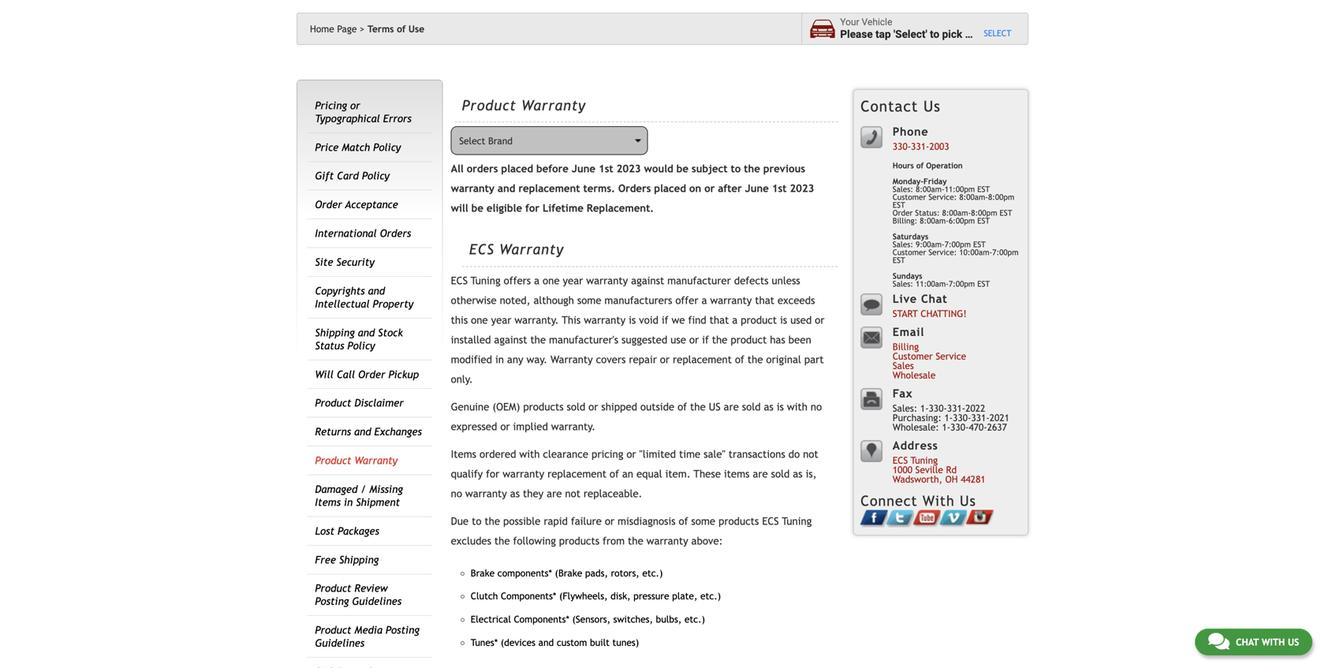 Task type: locate. For each thing, give the bounding box(es) containing it.
warranty down the manufacturer's
[[551, 353, 593, 366]]

warranty.
[[515, 314, 559, 326], [551, 420, 596, 433]]

although
[[534, 294, 574, 306]]

site
[[315, 256, 333, 268]]

0 vertical spatial replacement
[[519, 182, 580, 195]]

or right used
[[815, 314, 825, 326]]

no down part
[[811, 401, 822, 413]]

1 vertical spatial that
[[710, 314, 729, 326]]

will call order pickup
[[315, 368, 419, 381]]

posting inside product media posting guidelines
[[386, 624, 420, 637]]

email billing customer service sales wholesale
[[893, 325, 967, 381]]

they
[[523, 488, 544, 500]]

wholesale link
[[893, 370, 936, 381]]

and for returns and exchanges
[[354, 426, 371, 438]]

1 horizontal spatial some
[[692, 515, 716, 527]]

on
[[690, 182, 702, 195]]

in inside ecs tuning offers a one year warranty against manufacturer defects unless otherwise noted, although some manufacturers offer a warranty that exceeds this one year warranty. this warranty is void if we find that a product is used or installed against the manufacturer's suggested use or if the product has been modified in any way. warranty covers repair or replacement of the original part only.
[[495, 353, 504, 366]]

sold
[[567, 401, 586, 413], [742, 401, 761, 413], [771, 468, 790, 480]]

items down damaged
[[315, 496, 341, 509]]

2 vertical spatial as
[[510, 488, 520, 500]]

from
[[603, 535, 625, 547]]

replacement down the clearance
[[548, 468, 607, 480]]

0 vertical spatial tuning
[[471, 274, 501, 287]]

2023 left would
[[617, 163, 641, 175]]

no down qualify
[[451, 488, 462, 500]]

installed
[[451, 334, 491, 346]]

genuine
[[451, 401, 489, 413]]

please
[[841, 28, 873, 41]]

(flywheels,
[[559, 591, 608, 602]]

1 vertical spatial as
[[793, 468, 803, 480]]

1 horizontal spatial are
[[724, 401, 739, 413]]

etc.) up pressure
[[643, 568, 663, 579]]

0 horizontal spatial 331-
[[911, 141, 930, 152]]

1 vertical spatial are
[[753, 468, 768, 480]]

product down "free"
[[315, 583, 352, 595]]

of left original
[[735, 353, 745, 366]]

1 vertical spatial components*
[[514, 614, 570, 625]]

chat down 11:00am-
[[922, 292, 948, 305]]

hours of operation monday-friday sales: 8:00am-11:00pm est customer service: 8:00am-8:00pm est order status: 8:00am-8:00pm est billing: 8:00am-6:00pm est saturdays sales: 9:00am-7:00pm est customer service: 10:00am-7:00pm est sundays sales: 11:00am-7:00pm est
[[893, 161, 1019, 288]]

ecs down transactions
[[762, 515, 779, 527]]

with
[[923, 493, 955, 509]]

the left us at the right of the page
[[690, 401, 706, 413]]

0 vertical spatial as
[[764, 401, 774, 413]]

posting for product media posting guidelines
[[386, 624, 420, 637]]

address ecs tuning 1000 seville rd wadsworth, oh 44281
[[893, 439, 986, 485]]

to up after
[[731, 163, 741, 175]]

are inside genuine (oem) products sold or shipped outside of the us are sold as is with no expressed or implied warranty.
[[724, 401, 739, 413]]

0 horizontal spatial june
[[572, 163, 596, 175]]

against
[[631, 274, 665, 287], [494, 334, 527, 346]]

guidelines down media
[[315, 637, 365, 650]]

0 vertical spatial some
[[577, 294, 602, 306]]

0 horizontal spatial items
[[315, 496, 341, 509]]

policy down errors
[[373, 141, 401, 153]]

returns
[[315, 426, 351, 438]]

ecs
[[470, 241, 495, 257], [451, 274, 468, 287], [893, 455, 908, 466], [762, 515, 779, 527]]

330- down the phone
[[893, 141, 911, 152]]

if down find
[[702, 334, 709, 346]]

guidelines down review
[[352, 596, 402, 608]]

sales: up live
[[893, 279, 914, 288]]

of inside items ordered with clearance pricing or "limited time sale" transactions do not qualify for warranty replacement of an equal item. these items are sold as is, no warranty as they are not replaceable.
[[610, 468, 619, 480]]

returns and exchanges link
[[315, 426, 422, 438]]

331-
[[911, 141, 930, 152], [948, 403, 966, 414], [972, 412, 990, 423]]

with
[[787, 401, 808, 413], [520, 448, 540, 460], [1262, 637, 1286, 648]]

0 horizontal spatial to
[[472, 515, 482, 527]]

0 horizontal spatial no
[[451, 488, 462, 500]]

1 vertical spatial be
[[472, 202, 484, 214]]

11:00am-
[[916, 279, 949, 288]]

and inside shipping and stock status policy
[[358, 327, 375, 339]]

warranty
[[451, 182, 495, 195], [586, 274, 628, 287], [710, 294, 752, 306], [584, 314, 626, 326], [503, 468, 545, 480], [465, 488, 507, 500], [647, 535, 689, 547]]

1- right wholesale:
[[942, 422, 951, 433]]

0 horizontal spatial as
[[510, 488, 520, 500]]

one
[[543, 274, 560, 287], [471, 314, 488, 326]]

0 vertical spatial that
[[755, 294, 775, 306]]

and inside copyrights and intellectual property
[[368, 285, 385, 297]]

product
[[741, 314, 777, 326], [731, 334, 767, 346]]

1 vertical spatial policy
[[362, 170, 390, 182]]

1 horizontal spatial 1st
[[772, 182, 787, 195]]

order down gift
[[315, 199, 342, 211]]

product up has
[[741, 314, 777, 326]]

2021
[[990, 412, 1010, 423]]

0 vertical spatial against
[[631, 274, 665, 287]]

with inside genuine (oem) products sold or shipped outside of the us are sold as is with no expressed or implied warranty.
[[787, 401, 808, 413]]

1 vertical spatial us
[[960, 493, 977, 509]]

0 vertical spatial in
[[495, 353, 504, 366]]

policy
[[373, 141, 401, 153], [362, 170, 390, 182], [348, 340, 375, 352]]

0 vertical spatial orders
[[619, 182, 651, 195]]

1 vertical spatial service:
[[929, 248, 957, 257]]

1- up wholesale:
[[921, 403, 929, 414]]

service: down friday
[[929, 192, 957, 202]]

chat right comments image at bottom
[[1236, 637, 1259, 648]]

of inside due to the possible rapid failure or misdiagnosis of some products ecs tuning excludes the following products from the warranty above:
[[679, 515, 688, 527]]

10:00am-
[[960, 248, 993, 257]]

replacement
[[519, 182, 580, 195], [673, 353, 732, 366], [548, 468, 607, 480]]

0 vertical spatial be
[[677, 163, 689, 175]]

components* up tunes* (devices and custom built tunes)
[[514, 614, 570, 625]]

1 vertical spatial customer
[[893, 248, 927, 257]]

typographical
[[315, 112, 380, 125]]

2 horizontal spatial to
[[930, 28, 940, 41]]

product up select brand
[[462, 97, 517, 114]]

sold right us at the right of the page
[[742, 401, 761, 413]]

us for chat
[[1288, 637, 1300, 648]]

are right they
[[547, 488, 562, 500]]

a right find
[[732, 314, 738, 326]]

products up above:
[[719, 515, 759, 527]]

0 vertical spatial product
[[741, 314, 777, 326]]

replacement down 'before'
[[519, 182, 580, 195]]

disclaimer
[[355, 397, 404, 409]]

sales: down hours
[[893, 185, 914, 194]]

0 horizontal spatial select
[[459, 135, 486, 146]]

items
[[724, 468, 750, 480]]

to inside all orders placed before june 1st 2023 would be subject to the previous warranty and replacement terms. orders placed on or after june 1st 2023 will be eligible for lifetime replacement.
[[731, 163, 741, 175]]

service:
[[929, 192, 957, 202], [929, 248, 957, 257]]

0 vertical spatial customer
[[893, 192, 927, 202]]

shipped
[[602, 401, 638, 413]]

home
[[310, 23, 334, 34]]

2 horizontal spatial are
[[753, 468, 768, 480]]

1- left 2022
[[945, 412, 953, 423]]

and for copyrights and intellectual property
[[368, 285, 385, 297]]

card
[[337, 170, 359, 182]]

1 horizontal spatial chat
[[1236, 637, 1259, 648]]

11:00pm
[[945, 185, 975, 194]]

1 vertical spatial select
[[459, 135, 486, 146]]

1 vertical spatial guidelines
[[315, 637, 365, 650]]

policy up will call order pickup
[[348, 340, 375, 352]]

of right hours
[[917, 161, 924, 170]]

warranty. inside genuine (oem) products sold or shipped outside of the us are sold as is with no expressed or implied warranty.
[[551, 420, 596, 433]]

ecs inside ecs tuning offers a one year warranty against manufacturer defects unless otherwise noted, although some manufacturers offer a warranty that exceeds this one year warranty. this warranty is void if we find that a product is used or installed against the manufacturer's suggested use or if the product has been modified in any way. warranty covers repair or replacement of the original part only.
[[451, 274, 468, 287]]

is inside genuine (oem) products sold or shipped outside of the us are sold as is with no expressed or implied warranty.
[[777, 401, 784, 413]]

sales: inside fax sales: 1-330-331-2022 purchasing: 1-330-331-2021 wholesale: 1-330-470-2637
[[893, 403, 918, 414]]

item.
[[666, 468, 691, 480]]

331- inside phone 330-331-2003
[[911, 141, 930, 152]]

guidelines for review
[[352, 596, 402, 608]]

0 vertical spatial guidelines
[[352, 596, 402, 608]]

no inside items ordered with clearance pricing or "limited time sale" transactions do not qualify for warranty replacement of an equal item. these items are sold as is, no warranty as they are not replaceable.
[[451, 488, 462, 500]]

2 customer from the top
[[893, 248, 927, 257]]

clutch
[[471, 591, 498, 602]]

1 horizontal spatial order
[[358, 368, 385, 381]]

service: left 10:00am-
[[929, 248, 957, 257]]

1 sales: from the top
[[893, 185, 914, 194]]

warranty inside due to the possible rapid failure or misdiagnosis of some products ecs tuning excludes the following products from the warranty above:
[[647, 535, 689, 547]]

that right find
[[710, 314, 729, 326]]

product inside product review posting guidelines
[[315, 583, 352, 595]]

ecs inside due to the possible rapid failure or misdiagnosis of some products ecs tuning excludes the following products from the warranty above:
[[762, 515, 779, 527]]

contact
[[861, 97, 919, 115]]

1 vertical spatial orders
[[380, 227, 411, 240]]

etc.) down plate,
[[685, 614, 705, 625]]

of right outside
[[678, 401, 687, 413]]

with down the implied
[[520, 448, 540, 460]]

1 horizontal spatial 2023
[[790, 182, 815, 195]]

one up "although"
[[543, 274, 560, 287]]

shipping down packages
[[339, 554, 379, 566]]

product disclaimer link
[[315, 397, 404, 409]]

and for shipping and stock status policy
[[358, 327, 375, 339]]

warranty down misdiagnosis
[[647, 535, 689, 547]]

to inside due to the possible rapid failure or misdiagnosis of some products ecs tuning excludes the following products from the warranty above:
[[472, 515, 482, 527]]

470-
[[969, 422, 988, 433]]

replacement down use
[[673, 353, 732, 366]]

components* for electrical
[[514, 614, 570, 625]]

guidelines inside product review posting guidelines
[[352, 596, 402, 608]]

1st down previous
[[772, 182, 787, 195]]

of inside genuine (oem) products sold or shipped outside of the us are sold as is with no expressed or implied warranty.
[[678, 401, 687, 413]]

1 vertical spatial for
[[486, 468, 500, 480]]

some inside due to the possible rapid failure or misdiagnosis of some products ecs tuning excludes the following products from the warranty above:
[[692, 515, 716, 527]]

ecs inside address ecs tuning 1000 seville rd wadsworth, oh 44281
[[893, 455, 908, 466]]

0 vertical spatial 1st
[[599, 163, 614, 175]]

warranty
[[522, 97, 586, 114], [500, 241, 564, 257], [551, 353, 593, 366], [355, 455, 398, 467]]

orders inside all orders placed before june 1st 2023 would be subject to the previous warranty and replacement terms. orders placed on or after june 1st 2023 will be eligible for lifetime replacement.
[[619, 182, 651, 195]]

of left an
[[610, 468, 619, 480]]

some up above:
[[692, 515, 716, 527]]

1 vertical spatial posting
[[386, 624, 420, 637]]

not up failure
[[565, 488, 581, 500]]

3 customer from the top
[[893, 351, 933, 362]]

as left they
[[510, 488, 520, 500]]

product media posting guidelines
[[315, 624, 420, 650]]

4 sales: from the top
[[893, 403, 918, 414]]

replacement inside all orders placed before june 1st 2023 would be subject to the previous warranty and replacement terms. orders placed on or after june 1st 2023 will be eligible for lifetime replacement.
[[519, 182, 580, 195]]

lost packages link
[[315, 525, 379, 537]]

8:00pm right 11:00pm
[[989, 192, 1015, 202]]

terms
[[368, 23, 394, 34]]

330- inside phone 330-331-2003
[[893, 141, 911, 152]]

ecs up the otherwise
[[451, 274, 468, 287]]

product up returns
[[315, 397, 352, 409]]

us up the phone
[[924, 97, 941, 115]]

1 service: from the top
[[929, 192, 957, 202]]

a inside your vehicle please tap 'select' to pick a vehicle
[[965, 28, 971, 41]]

0 horizontal spatial not
[[565, 488, 581, 500]]

warranty. inside ecs tuning offers a one year warranty against manufacturer defects unless otherwise noted, although some manufacturers offer a warranty that exceeds this one year warranty. this warranty is void if we find that a product is used or installed against the manufacturer's suggested use or if the product has been modified in any way. warranty covers repair or replacement of the original part only.
[[515, 314, 559, 326]]

only.
[[451, 373, 473, 385]]

product warranty up /
[[315, 455, 398, 467]]

are
[[724, 401, 739, 413], [753, 468, 768, 480], [547, 488, 562, 500]]

0 horizontal spatial in
[[344, 496, 353, 509]]

shipment
[[356, 496, 400, 509]]

and down product disclaimer link
[[354, 426, 371, 438]]

original
[[767, 353, 802, 366]]

or right on
[[705, 182, 715, 195]]

not right do
[[803, 448, 819, 460]]

a right pick
[[965, 28, 971, 41]]

for inside items ordered with clearance pricing or "limited time sale" transactions do not qualify for warranty replacement of an equal item. these items are sold as is, no warranty as they are not replaceable.
[[486, 468, 500, 480]]

policy for gift card policy
[[362, 170, 390, 182]]

0 vertical spatial if
[[662, 314, 669, 326]]

sales:
[[893, 185, 914, 194], [893, 240, 914, 249], [893, 279, 914, 288], [893, 403, 918, 414]]

sales link
[[893, 360, 914, 371]]

0 vertical spatial one
[[543, 274, 560, 287]]

or up from
[[605, 515, 615, 527]]

2637
[[988, 422, 1007, 433]]

order inside hours of operation monday-friday sales: 8:00am-11:00pm est customer service: 8:00am-8:00pm est order status: 8:00am-8:00pm est billing: 8:00am-6:00pm est saturdays sales: 9:00am-7:00pm est customer service: 10:00am-7:00pm est sundays sales: 11:00am-7:00pm est
[[893, 208, 913, 217]]

0 vertical spatial etc.)
[[643, 568, 663, 579]]

2 horizontal spatial with
[[1262, 637, 1286, 648]]

order acceptance link
[[315, 199, 398, 211]]

are right us at the right of the page
[[724, 401, 739, 413]]

and inside all orders placed before june 1st 2023 would be subject to the previous warranty and replacement terms. orders placed on or after june 1st 2023 will be eligible for lifetime replacement.
[[498, 182, 516, 195]]

june up terms.
[[572, 163, 596, 175]]

not
[[803, 448, 819, 460], [565, 488, 581, 500]]

1 horizontal spatial to
[[731, 163, 741, 175]]

saturdays
[[893, 232, 929, 241]]

0 horizontal spatial sold
[[567, 401, 586, 413]]

2 horizontal spatial us
[[1288, 637, 1300, 648]]

2 vertical spatial replacement
[[548, 468, 607, 480]]

0 horizontal spatial posting
[[315, 596, 349, 608]]

sold inside items ordered with clearance pricing or "limited time sale" transactions do not qualify for warranty replacement of an equal item. these items are sold as is, no warranty as they are not replaceable.
[[771, 468, 790, 480]]

1 vertical spatial to
[[731, 163, 741, 175]]

with up do
[[787, 401, 808, 413]]

with right comments image at bottom
[[1262, 637, 1286, 648]]

items inside 'damaged / missing items in shipment'
[[315, 496, 341, 509]]

items ordered with clearance pricing or "limited time sale" transactions do not qualify for warranty replacement of an equal item. these items are sold as is, no warranty as they are not replaceable.
[[451, 448, 819, 500]]

1 horizontal spatial us
[[960, 493, 977, 509]]

select left brand
[[459, 135, 486, 146]]

components* for clutch
[[501, 591, 557, 602]]

2 vertical spatial customer
[[893, 351, 933, 362]]

0 vertical spatial posting
[[315, 596, 349, 608]]

orders down the acceptance at top left
[[380, 227, 411, 240]]

for down ordered
[[486, 468, 500, 480]]

orders
[[619, 182, 651, 195], [380, 227, 411, 240]]

the inside genuine (oem) products sold or shipped outside of the us are sold as is with no expressed or implied warranty.
[[690, 401, 706, 413]]

posting inside product review posting guidelines
[[315, 596, 349, 608]]

44281
[[961, 474, 986, 485]]

0 vertical spatial product warranty
[[462, 97, 586, 114]]

1 horizontal spatial in
[[495, 353, 504, 366]]

of inside hours of operation monday-friday sales: 8:00am-11:00pm est customer service: 8:00am-8:00pm est order status: 8:00am-8:00pm est billing: 8:00am-6:00pm est saturdays sales: 9:00am-7:00pm est customer service: 10:00am-7:00pm est sundays sales: 11:00am-7:00pm est
[[917, 161, 924, 170]]

330- down 2022
[[951, 422, 969, 433]]

0 horizontal spatial 2023
[[617, 163, 641, 175]]

to left pick
[[930, 28, 940, 41]]

used
[[791, 314, 812, 326]]

is down original
[[777, 401, 784, 413]]

wadsworth,
[[893, 474, 943, 485]]

brake
[[471, 568, 495, 579]]

replacement inside items ordered with clearance pricing or "limited time sale" transactions do not qualify for warranty replacement of an equal item. these items are sold as is, no warranty as they are not replaceable.
[[548, 468, 607, 480]]

1 vertical spatial tuning
[[911, 455, 938, 466]]

2 vertical spatial to
[[472, 515, 482, 527]]

us down 44281
[[960, 493, 977, 509]]

seville
[[916, 464, 944, 475]]

2023 down previous
[[790, 182, 815, 195]]

modified
[[451, 353, 492, 366]]

2 vertical spatial tuning
[[782, 515, 812, 527]]

the right from
[[628, 535, 644, 547]]

0 vertical spatial with
[[787, 401, 808, 413]]

billing:
[[893, 216, 918, 225]]

1 vertical spatial some
[[692, 515, 716, 527]]

monday-
[[893, 177, 924, 186]]

0 horizontal spatial one
[[471, 314, 488, 326]]

the inside all orders placed before june 1st 2023 would be subject to the previous warranty and replacement terms. orders placed on or after june 1st 2023 will be eligible for lifetime replacement.
[[744, 163, 761, 175]]

0 vertical spatial to
[[930, 28, 940, 41]]

customer inside email billing customer service sales wholesale
[[893, 351, 933, 362]]

connect
[[861, 493, 918, 509]]

free shipping
[[315, 554, 379, 566]]

us right comments image at bottom
[[1288, 637, 1300, 648]]

1 horizontal spatial tuning
[[782, 515, 812, 527]]

to right 'due'
[[472, 515, 482, 527]]

guidelines for media
[[315, 637, 365, 650]]

copyrights and intellectual property
[[315, 285, 414, 310]]

0 vertical spatial not
[[803, 448, 819, 460]]

of
[[397, 23, 406, 34], [917, 161, 924, 170], [735, 353, 745, 366], [678, 401, 687, 413], [610, 468, 619, 480], [679, 515, 688, 527]]

otherwise
[[451, 294, 497, 306]]

1000
[[893, 464, 913, 475]]

8:00am-
[[916, 185, 945, 194], [960, 192, 989, 202], [943, 208, 971, 217], [920, 216, 949, 225]]

product inside product media posting guidelines
[[315, 624, 352, 637]]

the left previous
[[744, 163, 761, 175]]

lost packages
[[315, 525, 379, 537]]

against up any
[[494, 334, 527, 346]]

chatting!
[[921, 308, 967, 319]]

some up this
[[577, 294, 602, 306]]

products down failure
[[559, 535, 600, 547]]

1 vertical spatial products
[[719, 515, 759, 527]]

0 horizontal spatial product warranty
[[315, 455, 398, 467]]

1 vertical spatial replacement
[[673, 353, 732, 366]]

select for select link
[[984, 28, 1012, 38]]

2 service: from the top
[[929, 248, 957, 257]]

guidelines inside product media posting guidelines
[[315, 637, 365, 650]]

these
[[694, 468, 721, 480]]

or inside all orders placed before june 1st 2023 would be subject to the previous warranty and replacement terms. orders placed on or after june 1st 2023 will be eligible for lifetime replacement.
[[705, 182, 715, 195]]

1 horizontal spatial orders
[[619, 182, 651, 195]]

tuning inside address ecs tuning 1000 seville rd wadsworth, oh 44281
[[911, 455, 938, 466]]

status
[[315, 340, 344, 352]]

sale"
[[704, 448, 726, 460]]

select right pick
[[984, 28, 1012, 38]]

if left "we"
[[662, 314, 669, 326]]

1 vertical spatial placed
[[654, 182, 686, 195]]

phone 330-331-2003
[[893, 125, 950, 152]]

8:00am- down 11:00pm
[[943, 208, 971, 217]]

placed down brand
[[501, 163, 533, 175]]

outside
[[641, 401, 675, 413]]

some inside ecs tuning offers a one year warranty against manufacturer defects unless otherwise noted, although some manufacturers offer a warranty that exceeds this one year warranty. this warranty is void if we find that a product is used or installed against the manufacturer's suggested use or if the product has been modified in any way. warranty covers repair or replacement of the original part only.
[[577, 294, 602, 306]]

misdiagnosis
[[618, 515, 676, 527]]

0 vertical spatial year
[[563, 274, 583, 287]]

1 vertical spatial with
[[520, 448, 540, 460]]

will call order pickup link
[[315, 368, 419, 381]]

1 horizontal spatial if
[[702, 334, 709, 346]]

tuning up the otherwise
[[471, 274, 501, 287]]

year down noted,
[[491, 314, 512, 326]]

replacement for 2023
[[519, 182, 580, 195]]



Task type: describe. For each thing, give the bounding box(es) containing it.
ecs down eligible on the top left of page
[[470, 241, 495, 257]]

call
[[337, 368, 355, 381]]

as inside genuine (oem) products sold or shipped outside of the us are sold as is with no expressed or implied warranty.
[[764, 401, 774, 413]]

'select'
[[894, 28, 928, 41]]

warranty inside all orders placed before june 1st 2023 would be subject to the previous warranty and replacement terms. orders placed on or after june 1st 2023 will be eligible for lifetime replacement.
[[451, 182, 495, 195]]

electrical
[[471, 614, 511, 625]]

1 vertical spatial shipping
[[339, 554, 379, 566]]

after
[[718, 182, 742, 195]]

friday
[[924, 177, 947, 186]]

gift
[[315, 170, 334, 182]]

plate,
[[672, 591, 698, 602]]

2 horizontal spatial as
[[793, 468, 803, 480]]

product disclaimer
[[315, 397, 404, 409]]

void
[[639, 314, 659, 326]]

a right offers at left
[[534, 274, 540, 287]]

pick
[[943, 28, 963, 41]]

1 vertical spatial 1st
[[772, 182, 787, 195]]

the up excludes
[[485, 515, 500, 527]]

or down (oem)
[[501, 420, 510, 433]]

0 vertical spatial june
[[572, 163, 596, 175]]

site security link
[[315, 256, 375, 268]]

security
[[336, 256, 375, 268]]

1 horizontal spatial one
[[543, 274, 560, 287]]

warranty down returns and exchanges link
[[355, 455, 398, 467]]

to inside your vehicle please tap 'select' to pick a vehicle
[[930, 28, 940, 41]]

no inside genuine (oem) products sold or shipped outside of the us are sold as is with no expressed or implied warranty.
[[811, 401, 822, 413]]

time
[[679, 448, 701, 460]]

warranty inside ecs tuning offers a one year warranty against manufacturer defects unless otherwise noted, although some manufacturers offer a warranty that exceeds this one year warranty. this warranty is void if we find that a product is used or installed against the manufacturer's suggested use or if the product has been modified in any way. warranty covers repair or replacement of the original part only.
[[551, 353, 593, 366]]

order acceptance
[[315, 199, 398, 211]]

330- left 2637
[[953, 412, 972, 423]]

gift card policy link
[[315, 170, 390, 182]]

phone
[[893, 125, 929, 138]]

custom
[[557, 637, 587, 648]]

1 horizontal spatial not
[[803, 448, 819, 460]]

2003
[[930, 141, 950, 152]]

0 horizontal spatial that
[[710, 314, 729, 326]]

start
[[893, 308, 918, 319]]

etc.) for electrical components* (sensors, switches, bulbs, etc.)
[[685, 614, 705, 625]]

or right repair
[[660, 353, 670, 366]]

is left used
[[780, 314, 788, 326]]

7:00pm down 6:00pm in the top right of the page
[[945, 240, 971, 249]]

pricing
[[592, 448, 624, 460]]

1 horizontal spatial june
[[745, 182, 769, 195]]

stock
[[378, 327, 403, 339]]

eligible
[[487, 202, 522, 214]]

items inside items ordered with clearance pricing or "limited time sale" transactions do not qualify for warranty replacement of an equal item. these items are sold as is, no warranty as they are not replaceable.
[[451, 448, 477, 460]]

shipping inside shipping and stock status policy
[[315, 327, 355, 339]]

2 sales: from the top
[[893, 240, 914, 249]]

0 horizontal spatial are
[[547, 488, 562, 500]]

bulbs,
[[656, 614, 682, 625]]

subject
[[692, 163, 728, 175]]

disk,
[[611, 591, 631, 602]]

start chatting! link
[[893, 308, 967, 319]]

1 vertical spatial year
[[491, 314, 512, 326]]

1 horizontal spatial product warranty
[[462, 97, 586, 114]]

2 vertical spatial products
[[559, 535, 600, 547]]

0 horizontal spatial if
[[662, 314, 669, 326]]

due to the possible rapid failure or misdiagnosis of some products ecs tuning excludes the following products from the warranty above:
[[451, 515, 812, 547]]

price match policy link
[[315, 141, 401, 153]]

purchasing:
[[893, 412, 942, 423]]

1 customer from the top
[[893, 192, 927, 202]]

any
[[507, 353, 524, 366]]

1 horizontal spatial placed
[[654, 182, 686, 195]]

property
[[373, 298, 414, 310]]

or left shipped
[[589, 401, 598, 413]]

is,
[[806, 468, 817, 480]]

1 horizontal spatial be
[[677, 163, 689, 175]]

1 vertical spatial if
[[702, 334, 709, 346]]

(brake
[[555, 568, 583, 579]]

select brand
[[459, 135, 513, 146]]

1 horizontal spatial that
[[755, 294, 775, 306]]

site security
[[315, 256, 375, 268]]

service
[[936, 351, 967, 362]]

brake components* (brake pads, rotors, etc.)
[[471, 568, 663, 579]]

0 vertical spatial us
[[924, 97, 941, 115]]

is left void
[[629, 314, 636, 326]]

manufacturer
[[668, 274, 731, 287]]

1 vertical spatial product
[[731, 334, 767, 346]]

part
[[805, 353, 824, 366]]

"limited
[[640, 448, 676, 460]]

tuning inside ecs tuning offers a one year warranty against manufacturer defects unless otherwise noted, although some manufacturers offer a warranty that exceeds this one year warranty. this warranty is void if we find that a product is used or installed against the manufacturer's suggested use or if the product has been modified in any way. warranty covers repair or replacement of the original part only.
[[471, 274, 501, 287]]

7:00pm down 10:00am-
[[949, 279, 975, 288]]

your
[[841, 17, 860, 28]]

0 horizontal spatial be
[[472, 202, 484, 214]]

product for product media posting guidelines link
[[315, 624, 352, 637]]

2 horizontal spatial 331-
[[972, 412, 990, 423]]

a right offer
[[702, 294, 707, 306]]

8:00am- up 6:00pm in the top right of the page
[[960, 192, 989, 202]]

warranty down qualify
[[465, 488, 507, 500]]

tuning inside due to the possible rapid failure or misdiagnosis of some products ecs tuning excludes the following products from the warranty above:
[[782, 515, 812, 527]]

page
[[337, 23, 357, 34]]

product warranty link
[[315, 455, 398, 467]]

1 vertical spatial 8:00pm
[[971, 208, 998, 217]]

packages
[[338, 525, 379, 537]]

of inside ecs tuning offers a one year warranty against manufacturer defects unless otherwise noted, although some manufacturers offer a warranty that exceeds this one year warranty. this warranty is void if we find that a product is used or installed against the manufacturer's suggested use or if the product has been modified in any way. warranty covers repair or replacement of the original part only.
[[735, 353, 745, 366]]

status:
[[916, 208, 940, 217]]

products inside genuine (oem) products sold or shipped outside of the us are sold as is with no expressed or implied warranty.
[[523, 401, 564, 413]]

warranty down the defects
[[710, 294, 752, 306]]

1 horizontal spatial sold
[[742, 401, 761, 413]]

billing link
[[893, 341, 919, 352]]

wholesale:
[[893, 422, 940, 433]]

chat inside "live chat start chatting!"
[[922, 292, 948, 305]]

product media posting guidelines link
[[315, 624, 420, 650]]

fax
[[893, 387, 913, 400]]

unless
[[772, 274, 801, 287]]

1 vertical spatial chat
[[1236, 637, 1259, 648]]

1 vertical spatial one
[[471, 314, 488, 326]]

etc.) for brake components* (brake pads, rotors, etc.)
[[643, 568, 663, 579]]

or inside pricing or typographical errors
[[350, 99, 360, 112]]

warranty up the manufacturer's
[[584, 314, 626, 326]]

home page
[[310, 23, 357, 34]]

330-331-2003 link
[[893, 141, 950, 152]]

0 horizontal spatial against
[[494, 334, 527, 346]]

or right use
[[690, 334, 699, 346]]

2022
[[966, 403, 986, 414]]

replacement inside ecs tuning offers a one year warranty against manufacturer defects unless otherwise noted, although some manufacturers offer a warranty that exceeds this one year warranty. this warranty is void if we find that a product is used or installed against the manufacturer's suggested use or if the product has been modified in any way. warranty covers repair or replacement of the original part only.
[[673, 353, 732, 366]]

in inside 'damaged / missing items in shipment'
[[344, 496, 353, 509]]

and left custom
[[539, 637, 554, 648]]

policy for price match policy
[[373, 141, 401, 153]]

the up way.
[[531, 334, 546, 346]]

replacement for "limited
[[548, 468, 607, 480]]

8:00am- up 9:00am- on the right of page
[[920, 216, 949, 225]]

1 horizontal spatial 331-
[[948, 403, 966, 414]]

hours
[[893, 161, 914, 170]]

rotors,
[[611, 568, 640, 579]]

equal
[[637, 468, 662, 480]]

7:00pm right 9:00am- on the right of page
[[993, 248, 1019, 257]]

manufacturer's
[[549, 334, 619, 346]]

international orders link
[[315, 227, 411, 240]]

us for connect
[[960, 493, 977, 509]]

select for select brand
[[459, 135, 486, 146]]

1 horizontal spatial against
[[631, 274, 665, 287]]

1 vertical spatial 2023
[[790, 182, 815, 195]]

replaceable.
[[584, 488, 643, 500]]

shipping and stock status policy link
[[315, 327, 403, 352]]

shipping and stock status policy
[[315, 327, 403, 352]]

of left use
[[397, 23, 406, 34]]

oh
[[946, 474, 958, 485]]

ordered
[[480, 448, 516, 460]]

qualify
[[451, 468, 483, 480]]

damaged / missing items in shipment link
[[315, 483, 403, 509]]

use
[[671, 334, 686, 346]]

pickup
[[389, 368, 419, 381]]

replacement.
[[587, 202, 654, 214]]

errors
[[383, 112, 412, 125]]

warranty up 'before'
[[522, 97, 586, 114]]

the right use
[[712, 334, 728, 346]]

warranty up manufacturers
[[586, 274, 628, 287]]

8:00am- up 'status:'
[[916, 185, 945, 194]]

or inside items ordered with clearance pricing or "limited time sale" transactions do not qualify for warranty replacement of an equal item. these items are sold as is, no warranty as they are not replaceable.
[[627, 448, 636, 460]]

before
[[537, 163, 569, 175]]

the left original
[[748, 353, 763, 366]]

2 vertical spatial with
[[1262, 637, 1286, 648]]

billing
[[893, 341, 919, 352]]

330- up wholesale:
[[929, 403, 948, 414]]

warranty up they
[[503, 468, 545, 480]]

1 vertical spatial product warranty
[[315, 455, 398, 467]]

posting for product review posting guidelines
[[315, 596, 349, 608]]

switches,
[[614, 614, 653, 625]]

1 vertical spatial etc.)
[[701, 591, 721, 602]]

0 horizontal spatial 1st
[[599, 163, 614, 175]]

policy inside shipping and stock status policy
[[348, 340, 375, 352]]

chat with us link
[[1195, 629, 1313, 656]]

product for 'product warranty' link
[[315, 455, 352, 467]]

tunes)
[[613, 637, 639, 648]]

the down the possible
[[495, 535, 510, 547]]

ecs tuning offers a one year warranty against manufacturer defects unless otherwise noted, although some manufacturers offer a warranty that exceeds this one year warranty. this warranty is void if we find that a product is used or installed against the manufacturer's suggested use or if the product has been modified in any way. warranty covers repair or replacement of the original part only.
[[451, 274, 825, 385]]

pressure
[[634, 591, 670, 602]]

0 vertical spatial 8:00pm
[[989, 192, 1015, 202]]

or inside due to the possible rapid failure or misdiagnosis of some products ecs tuning excludes the following products from the warranty above:
[[605, 515, 615, 527]]

0 horizontal spatial order
[[315, 199, 342, 211]]

exchanges
[[374, 426, 422, 438]]

warranty up offers at left
[[500, 241, 564, 257]]

for inside all orders placed before june 1st 2023 would be subject to the previous warranty and replacement terms. orders placed on or after june 1st 2023 will be eligible for lifetime replacement.
[[526, 202, 540, 214]]

comments image
[[1209, 632, 1230, 651]]

with inside items ordered with clearance pricing or "limited time sale" transactions do not qualify for warranty replacement of an equal item. these items are sold as is, no warranty as they are not replaceable.
[[520, 448, 540, 460]]

product for product disclaimer link
[[315, 397, 352, 409]]

rapid
[[544, 515, 568, 527]]

missing
[[369, 483, 403, 496]]

pricing or typographical errors link
[[315, 99, 412, 125]]

0 horizontal spatial orders
[[380, 227, 411, 240]]

product for product review posting guidelines "link"
[[315, 583, 352, 595]]

way.
[[527, 353, 548, 366]]

0 vertical spatial placed
[[501, 163, 533, 175]]

lost
[[315, 525, 335, 537]]

3 sales: from the top
[[893, 279, 914, 288]]

above:
[[692, 535, 723, 547]]

1 horizontal spatial year
[[563, 274, 583, 287]]

terms.
[[584, 182, 615, 195]]

all orders placed before june 1st 2023 would be subject to the previous warranty and replacement terms. orders placed on or after june 1st 2023 will be eligible for lifetime replacement.
[[451, 163, 815, 214]]



Task type: vqa. For each thing, say whether or not it's contained in the screenshot.
bottom Details
no



